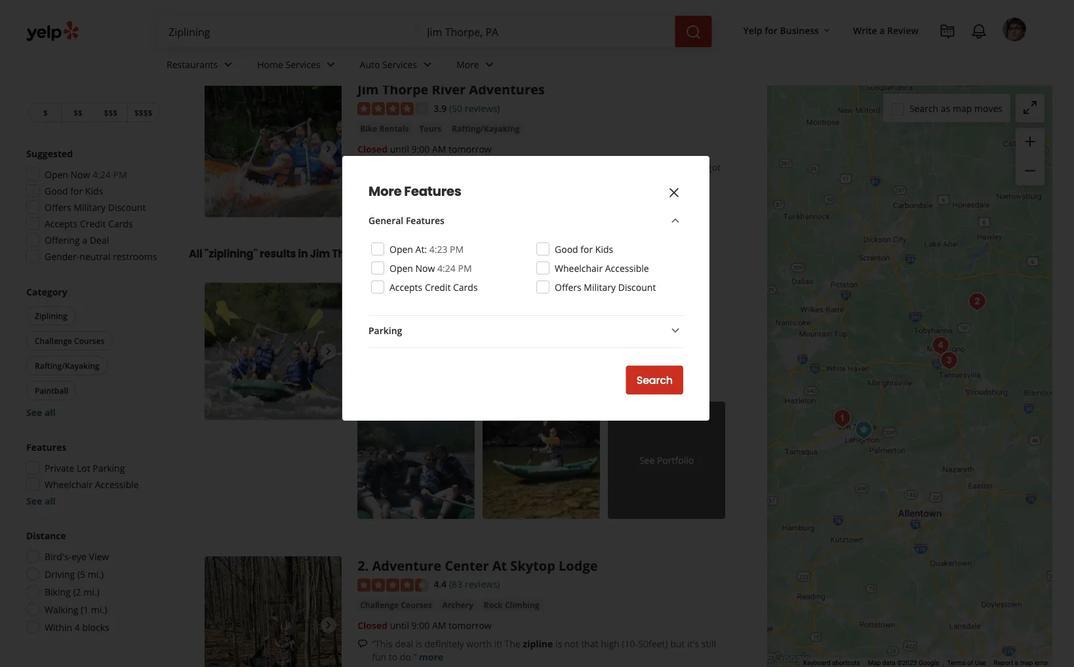 Task type: locate. For each thing, give the bounding box(es) containing it.
(50
[[449, 102, 462, 114]]

1 horizontal spatial 24 chevron down v2 image
[[420, 57, 435, 72]]

3 24 chevron down v2 image from the left
[[482, 57, 498, 72]]

2 vertical spatial next image
[[321, 618, 337, 633]]

and down "great
[[372, 377, 388, 389]]

mi.) for driving (5 mi.)
[[88, 568, 104, 581]]

now inside more features dialog
[[415, 262, 435, 274]]

accessible inside group
[[95, 478, 139, 491]]

search inside button
[[637, 373, 673, 388]]

see all button for category
[[26, 406, 56, 419]]

see inside "link"
[[639, 455, 655, 467]]

1 horizontal spatial wheelchair
[[555, 262, 603, 274]]

next image
[[321, 141, 337, 157], [321, 344, 337, 359], [321, 618, 337, 633]]

1 horizontal spatial challenge courses
[[360, 600, 432, 610]]

open down suggested
[[45, 168, 68, 181]]

1 closed until 9:00 am tomorrow from the top
[[357, 143, 492, 155]]

1 horizontal spatial cards
[[453, 281, 478, 293]]

had left blast!
[[633, 161, 649, 174]]

open at: 4:23 pm
[[390, 243, 464, 255]]

reviews) right '(50'
[[465, 102, 500, 114]]

cards inside group
[[108, 217, 133, 230]]

a for write a review
[[880, 24, 885, 36]]

reviews) down adventure center at skytop lodge link
[[465, 579, 500, 591]]

2 vertical spatial tomorrow
[[449, 619, 492, 632]]

trip
[[605, 174, 620, 187]]

offers military discount for accessible
[[555, 281, 656, 293]]

1 previous image from the top
[[210, 141, 226, 157]]

courses inside group
[[74, 335, 105, 346]]

challenge down 4.4 star rating image
[[360, 600, 399, 610]]

1 vertical spatial features
[[406, 214, 444, 227]]

features
[[404, 182, 461, 201], [406, 214, 444, 227], [26, 441, 66, 453]]

3 slideshow element from the top
[[205, 557, 342, 668]]

0 horizontal spatial offers
[[45, 201, 71, 213]]

24 chevron down v2 image inside home services link
[[323, 57, 339, 72]]

option group
[[22, 529, 163, 638]]

closed for whitewater
[[357, 345, 388, 358]]

closed until 9:00 am tomorrow up definitely
[[357, 619, 492, 632]]

0 horizontal spatial rafting/kayaking
[[35, 360, 99, 371]]

until up the went
[[390, 143, 409, 155]]

see up distance
[[26, 495, 42, 507]]

mi.) for biking (2 mi.)
[[83, 586, 99, 598]]

0 horizontal spatial rafting/kayaking link
[[357, 325, 431, 338]]

military for accessible
[[584, 281, 616, 293]]

accepts up 4.2 star rating image
[[390, 281, 422, 293]]

2 all from the top
[[45, 495, 56, 507]]

0 vertical spatial until
[[390, 143, 409, 155]]

sort:
[[620, 14, 640, 27]]

0 horizontal spatial wheelchair
[[45, 478, 93, 491]]

24 chevron down v2 image
[[323, 57, 339, 72], [420, 57, 435, 72], [482, 57, 498, 72]]

had inside the "great and the location had other activities to participate in such at paintballing and
[[471, 364, 488, 376]]

ziplining down the category at the left top of the page
[[35, 311, 67, 321]]

1 reviews) from the top
[[465, 102, 500, 114]]

1 horizontal spatial is
[[555, 638, 562, 650]]

but left it's
[[670, 638, 685, 650]]

0 horizontal spatial map
[[953, 102, 972, 115]]

1 horizontal spatial open now 4:24 pm
[[390, 262, 472, 274]]

rafting/kayaking link for bike rentals link
[[449, 122, 522, 135]]

yelp for business
[[743, 24, 819, 36]]

0 horizontal spatial is
[[416, 638, 422, 650]]

1 vertical spatial see
[[639, 455, 655, 467]]

cards up (44 reviews) link
[[453, 281, 478, 293]]

0 vertical spatial in
[[298, 247, 308, 261]]

9:00 down tours link
[[412, 143, 430, 155]]

0 vertical spatial now
[[71, 168, 90, 181]]

tomorrow up major
[[449, 143, 492, 155]]

paintballing
[[658, 364, 709, 376]]

military
[[74, 201, 106, 213], [584, 281, 616, 293]]

open now 4:24 pm down open at: 4:23 pm
[[390, 262, 472, 274]]

challenge down ziplining button
[[35, 335, 72, 346]]

see portfolio link
[[608, 402, 725, 519]]

24 chevron down v2 image inside the restaurants link
[[220, 57, 236, 72]]

more up jim thorpe river adventures link
[[456, 58, 479, 71]]

see all button down paintball button
[[26, 406, 56, 419]]

now down suggested
[[71, 168, 90, 181]]

9:00 down 4.2 star rating image
[[412, 345, 430, 358]]

accessible inside more features dialog
[[605, 262, 649, 274]]

paintball button
[[26, 381, 77, 401]]

pm inside group
[[113, 168, 127, 181]]

24 chevron down v2 image up paintballing
[[668, 323, 683, 339]]

2 previous image from the top
[[210, 618, 226, 633]]

previous image for "i went to jim thorpe last summer w/ a couple of friends and had a blast! we got there late because of major traffic and missed the last trip of the day but the manager made an…"
[[210, 141, 226, 157]]

blocks
[[82, 621, 109, 634]]

1 horizontal spatial challenge
[[360, 600, 399, 610]]

courses down 4.4 star rating image
[[401, 600, 432, 610]]

as
[[941, 102, 950, 115]]

(10-
[[622, 638, 638, 650]]

major
[[464, 174, 490, 187]]

zoom out image
[[1022, 163, 1038, 179]]

2 am from the top
[[432, 345, 446, 358]]

previous image
[[210, 344, 226, 359]]

to inside is not that high (10-50feet) but it's still fun to do."
[[389, 651, 397, 663]]

open left at:
[[390, 243, 413, 255]]

3 reviews) from the top
[[465, 579, 500, 591]]

accepts credit cards up deal
[[45, 217, 133, 230]]

"this
[[372, 638, 393, 650]]

closed for jim
[[357, 143, 388, 155]]

1 vertical spatial closed until 9:00 am tomorrow
[[357, 345, 492, 358]]

jim inside "i went to jim thorpe last summer w/ a couple of friends and had a blast! we got there late because of major traffic and missed the last trip of the day but the manager made an…"
[[415, 161, 428, 174]]

see all button up distance
[[26, 495, 56, 507]]

in inside the "great and the location had other activities to participate in such at paintballing and
[[615, 364, 623, 376]]

thorpe up because
[[430, 161, 461, 174]]

tours
[[419, 123, 441, 134]]

wheelchair accessible inside more features dialog
[[555, 262, 649, 274]]

pm right 4:23
[[450, 243, 464, 255]]

0 vertical spatial good for kids
[[45, 185, 103, 197]]

0 horizontal spatial good for kids
[[45, 185, 103, 197]]

credit up deal
[[80, 217, 106, 230]]

services right auto
[[382, 58, 417, 71]]

24 chevron down v2 image
[[220, 57, 236, 72], [668, 213, 683, 228], [668, 323, 683, 339]]

1 horizontal spatial military
[[584, 281, 616, 293]]

last down friends
[[587, 174, 602, 187]]

offering
[[45, 234, 80, 246]]

1 vertical spatial 9:00
[[412, 345, 430, 358]]

0 horizontal spatial accepts credit cards
[[45, 217, 133, 230]]

16 info v2 image
[[289, 46, 299, 56]]

0 vertical spatial military
[[74, 201, 106, 213]]

location
[[435, 364, 469, 376]]

3 am from the top
[[432, 619, 446, 632]]

1 horizontal spatial accepts credit cards
[[390, 281, 478, 293]]

activities
[[516, 364, 553, 376]]

do."
[[400, 651, 417, 663]]

adventure center at skytop lodge image
[[964, 289, 991, 315], [205, 557, 342, 668]]

a right w/
[[532, 161, 537, 174]]

2 tomorrow from the top
[[449, 345, 492, 358]]

1 vertical spatial rafting/kayaking button
[[357, 325, 431, 338]]

1 vertical spatial closed
[[357, 345, 388, 358]]

0 vertical spatial thorpe,
[[370, 7, 430, 29]]

2 reviews) from the top
[[465, 305, 500, 317]]

wheelchair accessible for parking
[[45, 478, 139, 491]]

use
[[975, 659, 986, 667]]

rafting/kayaking
[[452, 123, 520, 134], [360, 326, 428, 337], [35, 360, 99, 371]]

whitewater rafting adventures image
[[205, 283, 342, 420], [829, 406, 855, 432]]

challenge for the top challenge courses button
[[35, 335, 72, 346]]

zoom in image
[[1022, 134, 1038, 149]]

0 vertical spatial wheelchair
[[555, 262, 603, 274]]

open down pennsylvania
[[390, 262, 413, 274]]

2
[[357, 557, 365, 575]]

1 vertical spatial pm
[[450, 243, 464, 255]]

report a map error
[[994, 659, 1049, 667]]

1 all from the top
[[45, 406, 56, 419]]

option group containing distance
[[22, 529, 163, 638]]

walking (1 mi.)
[[45, 604, 107, 616]]

1 vertical spatial accepts credit cards
[[390, 281, 478, 293]]

2 horizontal spatial rafting/kayaking
[[452, 123, 520, 134]]

offers up parking dropdown button
[[555, 281, 581, 293]]

in right results
[[298, 247, 308, 261]]

driving (5 mi.)
[[45, 568, 104, 581]]

0 horizontal spatial discount
[[108, 201, 146, 213]]

search image
[[686, 24, 701, 40]]

good
[[45, 185, 68, 197], [555, 243, 578, 255]]

thorpe up 3.9 star rating image on the top of page
[[382, 80, 428, 98]]

zipline
[[523, 638, 553, 650]]

slideshow element for whitewater
[[205, 283, 342, 420]]

1 tomorrow from the top
[[449, 143, 492, 155]]

category
[[26, 286, 67, 298]]

1 vertical spatial kids
[[595, 243, 613, 255]]

bird's-
[[45, 551, 72, 563]]

1 horizontal spatial thorpe
[[430, 161, 461, 174]]

reviews) down rafting
[[465, 305, 500, 317]]

services inside 'link'
[[382, 58, 417, 71]]

3.9
[[434, 102, 447, 114]]

24 chevron down v2 image right restaurants
[[220, 57, 236, 72]]

deal
[[90, 234, 109, 246]]

more features dialog
[[0, 0, 1074, 668]]

24 chevron down v2 image for more
[[482, 57, 498, 72]]

the inside the "great and the location had other activities to participate in such at paintballing and
[[419, 364, 433, 376]]

see down paintball button
[[26, 406, 42, 419]]

2 until from the top
[[390, 345, 409, 358]]

all for features
[[45, 495, 56, 507]]

had inside "i went to jim thorpe last summer w/ a couple of friends and had a blast! we got there late because of major traffic and missed the last trip of the day but the manager made an…"
[[633, 161, 649, 174]]

2 see all from the top
[[26, 495, 56, 507]]

thorpe, left pa
[[370, 7, 430, 29]]

rafting/kayaking button down (50 reviews)
[[449, 122, 522, 135]]

bird's-eye view
[[45, 551, 109, 563]]

am for rafting
[[432, 345, 446, 358]]

2 slideshow element from the top
[[205, 283, 342, 420]]

challenge courses down 4.4 star rating image
[[360, 600, 432, 610]]

previous image
[[210, 141, 226, 157], [210, 618, 226, 633]]

thorpe inside "i went to jim thorpe last summer w/ a couple of friends and had a blast! we got there late because of major traffic and missed the last trip of the day but the manager made an…"
[[430, 161, 461, 174]]

1 vertical spatial see all button
[[26, 495, 56, 507]]

tomorrow up the location
[[449, 345, 492, 358]]

0 horizontal spatial search
[[637, 373, 673, 388]]

next image for jim
[[321, 141, 337, 157]]

an…"
[[439, 187, 461, 200]]

closed until 9:00 am tomorrow
[[357, 143, 492, 155], [357, 345, 492, 358], [357, 619, 492, 632]]

courses for the right challenge courses button
[[401, 600, 432, 610]]

1 see all from the top
[[26, 406, 56, 419]]

parking right lot
[[93, 462, 125, 474]]

24 chevron down v2 image inside auto services 'link'
[[420, 57, 435, 72]]

1 vertical spatial adventure center at skytop lodge image
[[205, 557, 342, 668]]

"great
[[372, 364, 397, 376]]

a inside "element"
[[880, 24, 885, 36]]

am up the location
[[432, 345, 446, 358]]

for inside more features dialog
[[581, 243, 593, 255]]

2 closed until 9:00 am tomorrow from the top
[[357, 345, 492, 358]]

24 chevron down v2 image inside more link
[[482, 57, 498, 72]]

in
[[298, 247, 308, 261], [615, 364, 623, 376]]

0 horizontal spatial offers military discount
[[45, 201, 146, 213]]

more inside dialog
[[369, 182, 402, 201]]

other
[[490, 364, 513, 376]]

the
[[505, 638, 520, 650]]

1 vertical spatial tomorrow
[[449, 345, 492, 358]]

0 horizontal spatial to
[[389, 651, 397, 663]]

0 vertical spatial closed until 9:00 am tomorrow
[[357, 143, 492, 155]]

see all for category
[[26, 406, 56, 419]]

group
[[1016, 128, 1045, 186], [22, 147, 163, 267], [24, 285, 163, 419], [22, 441, 163, 508]]

courses down ziplining button
[[74, 335, 105, 346]]

1 9:00 from the top
[[412, 143, 430, 155]]

4.4 star rating image
[[357, 579, 428, 592]]

1 vertical spatial last
[[587, 174, 602, 187]]

9:00 for rafting
[[412, 345, 430, 358]]

1 horizontal spatial whitewater rafting adventures image
[[829, 406, 855, 432]]

1 horizontal spatial more
[[456, 58, 479, 71]]

24 chevron down v2 image down close image
[[668, 213, 683, 228]]

1 vertical spatial good for kids
[[555, 243, 613, 255]]

2 vertical spatial mi.)
[[91, 604, 107, 616]]

closed until 9:00 am tomorrow down tours link
[[357, 143, 492, 155]]

1 next image from the top
[[321, 141, 337, 157]]

24 chevron down v2 image up the (50 reviews) link
[[482, 57, 498, 72]]

wheelchair for good
[[555, 262, 603, 274]]

0 vertical spatial rafting/kayaking button
[[449, 122, 522, 135]]

challenge courses button down ziplining button
[[26, 331, 113, 351]]

0 vertical spatial offers military discount
[[45, 201, 146, 213]]

1 is from the left
[[416, 638, 422, 650]]

such
[[625, 364, 645, 376]]

rafting/kayaking up paintball
[[35, 360, 99, 371]]

military for for
[[74, 201, 106, 213]]

1 closed from the top
[[357, 143, 388, 155]]

credit inside more features dialog
[[425, 281, 451, 293]]

rafting/kayaking down 4.2 star rating image
[[360, 326, 428, 337]]

2 see all button from the top
[[26, 495, 56, 507]]

to right the 'fun'
[[389, 651, 397, 663]]

next image for whitewater
[[321, 344, 337, 359]]

1 vertical spatial open now 4:24 pm
[[390, 262, 472, 274]]

1 until from the top
[[390, 143, 409, 155]]

rafting/kayaking link down (50 reviews)
[[449, 122, 522, 135]]

features inside the general features dropdown button
[[406, 214, 444, 227]]

more down the went
[[369, 182, 402, 201]]

now
[[71, 168, 90, 181], [415, 262, 435, 274]]

report
[[994, 659, 1013, 667]]

1 vertical spatial mi.)
[[83, 586, 99, 598]]

now down open at: 4:23 pm
[[415, 262, 435, 274]]

closed up "this on the left of the page
[[357, 619, 388, 632]]

military inside more features dialog
[[584, 281, 616, 293]]

accessible for kids
[[605, 262, 649, 274]]

projects image
[[940, 24, 955, 39]]

24 chevron down v2 image for restaurants
[[220, 57, 236, 72]]

closed up "great
[[357, 345, 388, 358]]

center
[[445, 557, 489, 575]]

courses
[[74, 335, 105, 346], [401, 600, 432, 610]]

jim thorpe river adventures image
[[205, 80, 342, 217]]

1 vertical spatial slideshow element
[[205, 283, 342, 420]]

1 vertical spatial wheelchair accessible
[[45, 478, 139, 491]]

1 vertical spatial accessible
[[95, 478, 139, 491]]

0 horizontal spatial challenge courses button
[[26, 331, 113, 351]]

1 services from the left
[[286, 58, 320, 71]]

offers military discount inside more features dialog
[[555, 281, 656, 293]]

wheelchair inside more features dialog
[[555, 262, 603, 274]]

rafting/kayaking link down 4.2 star rating image
[[357, 325, 431, 338]]

pocono mountain paintball image
[[829, 406, 855, 432]]

adventures up the (50 reviews) link
[[469, 80, 545, 98]]

see left portfolio
[[639, 455, 655, 467]]

4:24 down "$$$" "button"
[[93, 168, 111, 181]]

to up late
[[404, 161, 412, 174]]

3 closed until 9:00 am tomorrow from the top
[[357, 619, 492, 632]]

1 horizontal spatial had
[[633, 161, 649, 174]]

1 slideshow element from the top
[[205, 80, 342, 217]]

to
[[404, 161, 412, 174], [555, 364, 564, 376], [389, 651, 397, 663]]

and
[[614, 161, 631, 174], [519, 174, 536, 187], [400, 364, 416, 376], [372, 377, 388, 389]]

a inside group
[[82, 234, 87, 246]]

group containing features
[[22, 441, 163, 508]]

0 vertical spatial good
[[45, 185, 68, 197]]

rafting/kayaking for rafting/kayaking link for bike rentals link
[[452, 123, 520, 134]]

accepts up offering
[[45, 217, 78, 230]]

pm down $$$
[[113, 168, 127, 181]]

open for open now
[[390, 243, 413, 255]]

cards
[[108, 217, 133, 230], [453, 281, 478, 293]]

offers military discount for for
[[45, 201, 146, 213]]

24 chevron down v2 image for parking
[[668, 323, 683, 339]]

see all for features
[[26, 495, 56, 507]]

1 horizontal spatial discount
[[618, 281, 656, 293]]

see all
[[26, 406, 56, 419], [26, 495, 56, 507]]

1 horizontal spatial rafting/kayaking link
[[449, 122, 522, 135]]

is left not
[[555, 638, 562, 650]]

eye
[[72, 551, 87, 563]]

auto services
[[360, 58, 417, 71]]

a left deal
[[82, 234, 87, 246]]

challenge courses down ziplining button
[[35, 335, 105, 346]]

offers military discount
[[45, 201, 146, 213], [555, 281, 656, 293]]

biking
[[45, 586, 71, 598]]

more
[[456, 58, 479, 71], [369, 182, 402, 201]]

discount inside more features dialog
[[618, 281, 656, 293]]

1 vertical spatial discount
[[618, 281, 656, 293]]

offers up offering
[[45, 201, 71, 213]]

24 chevron down v2 image for home services
[[323, 57, 339, 72]]

closed until 9:00 am tomorrow for thorpe
[[357, 143, 492, 155]]

services down the 16 info v2 icon
[[286, 58, 320, 71]]

2 24 chevron down v2 image from the left
[[420, 57, 435, 72]]

0 horizontal spatial accessible
[[95, 478, 139, 491]]

offers
[[45, 201, 71, 213], [555, 281, 581, 293]]

accepts credit cards up "4.2" link
[[390, 281, 478, 293]]

services
[[286, 58, 320, 71], [382, 58, 417, 71]]

0 horizontal spatial challenge courses
[[35, 335, 105, 346]]

and up the trip
[[614, 161, 631, 174]]

is inside is not that high (10-50feet) but it's still fun to do."
[[555, 638, 562, 650]]

accepts credit cards inside more features dialog
[[390, 281, 478, 293]]

(44 reviews)
[[449, 305, 500, 317]]

reviews) for river
[[465, 102, 500, 114]]

to inside "i went to jim thorpe last summer w/ a couple of friends and had a blast! we got there late because of major traffic and missed the last trip of the day but the manager made an…"
[[404, 161, 412, 174]]

pm
[[113, 168, 127, 181], [450, 243, 464, 255], [458, 262, 472, 274]]

24 chevron down v2 image inside parking dropdown button
[[668, 323, 683, 339]]

keyboard shortcuts button
[[803, 659, 860, 668]]

0 vertical spatial last
[[464, 161, 479, 174]]

4
[[75, 621, 80, 634]]

0 vertical spatial rafting/kayaking
[[452, 123, 520, 134]]

1 vertical spatial offers
[[555, 281, 581, 293]]

courses for the top challenge courses button
[[74, 335, 105, 346]]

until for jim
[[390, 143, 409, 155]]

2 9:00 from the top
[[412, 345, 430, 358]]

see all up distance
[[26, 495, 56, 507]]

pm up 'whitewater rafting adventures' 'link'
[[458, 262, 472, 274]]

1 vertical spatial rafting/kayaking link
[[357, 325, 431, 338]]

1 horizontal spatial good for kids
[[555, 243, 613, 255]]

made
[[413, 187, 437, 200]]

good down suggested
[[45, 185, 68, 197]]

search as map moves
[[909, 102, 1003, 115]]

map right as
[[953, 102, 972, 115]]

1 vertical spatial map
[[1020, 659, 1033, 667]]

1 24 chevron down v2 image from the left
[[323, 57, 339, 72]]

until for whitewater
[[390, 345, 409, 358]]

credit up "4.2" link
[[425, 281, 451, 293]]

2 closed from the top
[[357, 345, 388, 358]]

a right write
[[880, 24, 885, 36]]

cards inside more features dialog
[[453, 281, 478, 293]]

24 chevron down v2 image inside the general features dropdown button
[[668, 213, 683, 228]]

mi.) right (5 at the bottom of the page
[[88, 568, 104, 581]]

jim up because
[[415, 161, 428, 174]]

all down private at the left bottom
[[45, 495, 56, 507]]

1 see all button from the top
[[26, 406, 56, 419]]

kids inside more features dialog
[[595, 243, 613, 255]]

1 horizontal spatial challenge courses button
[[357, 599, 435, 612]]

1 horizontal spatial offers military discount
[[555, 281, 656, 293]]

rafting/kayaking down (50 reviews)
[[452, 123, 520, 134]]

3 until from the top
[[390, 619, 409, 632]]

1 horizontal spatial services
[[382, 58, 417, 71]]

of
[[571, 161, 580, 174], [453, 174, 462, 187], [622, 174, 631, 187], [967, 659, 973, 667]]

1 horizontal spatial for
[[581, 243, 593, 255]]

closed up "i
[[357, 143, 388, 155]]

good for kids down suggested
[[45, 185, 103, 197]]

3 closed from the top
[[357, 619, 388, 632]]

good inside more features dialog
[[555, 243, 578, 255]]

1 am from the top
[[432, 143, 446, 155]]

slideshow element
[[205, 80, 342, 217], [205, 283, 342, 420], [205, 557, 342, 668]]

24 chevron down v2 image up river
[[420, 57, 435, 72]]

0 horizontal spatial adventure center at skytop lodge image
[[205, 557, 342, 668]]

1 vertical spatial challenge
[[360, 600, 399, 610]]

all for category
[[45, 406, 56, 419]]

reviews)
[[465, 102, 500, 114], [465, 305, 500, 317], [465, 579, 500, 591]]

restaurants link
[[156, 47, 247, 85]]

good for kids inside group
[[45, 185, 103, 197]]

a right report
[[1015, 659, 1019, 667]]

keyboard shortcuts
[[803, 659, 860, 667]]

rafting/kayaking inside group
[[35, 360, 99, 371]]

0 vertical spatial mi.)
[[88, 568, 104, 581]]

24 chevron down v2 image for general features
[[668, 213, 683, 228]]

2 services from the left
[[382, 58, 417, 71]]

0 horizontal spatial challenge
[[35, 335, 72, 346]]

closed until 9:00 am tomorrow up the location
[[357, 345, 492, 358]]

river
[[432, 80, 466, 98]]

google
[[919, 659, 939, 667]]

mi.) right (1
[[91, 604, 107, 616]]

2 is from the left
[[555, 638, 562, 650]]

adventure center at skytop lodge link
[[372, 557, 598, 575]]

offers for wheelchair
[[555, 281, 581, 293]]

tomorrow up "this deal is definitely worth it! the zipline
[[449, 619, 492, 632]]

group containing suggested
[[22, 147, 163, 267]]

but down blast!
[[667, 174, 682, 187]]

1 horizontal spatial credit
[[425, 281, 451, 293]]

None search field
[[158, 16, 715, 47]]

archery link
[[440, 599, 476, 612]]

0 vertical spatial had
[[633, 161, 649, 174]]

4:24 down 4:23
[[437, 262, 456, 274]]

see
[[26, 406, 42, 419], [639, 455, 655, 467], [26, 495, 42, 507]]

but inside "i went to jim thorpe last summer w/ a couple of friends and had a blast! we got there late because of major traffic and missed the last trip of the day but the manager made an…"
[[667, 174, 682, 187]]

mi.) right the (2
[[83, 586, 99, 598]]

1 vertical spatial in
[[615, 364, 623, 376]]

2 next image from the top
[[321, 344, 337, 359]]

had
[[633, 161, 649, 174], [471, 364, 488, 376]]

2 vertical spatial rafting/kayaking button
[[26, 356, 108, 376]]

0 vertical spatial credit
[[80, 217, 106, 230]]

0 vertical spatial open now 4:24 pm
[[45, 168, 127, 181]]

but
[[667, 174, 682, 187], [670, 638, 685, 650]]

0 vertical spatial search
[[909, 102, 939, 115]]

0 vertical spatial features
[[404, 182, 461, 201]]

0 horizontal spatial now
[[71, 168, 90, 181]]

1 horizontal spatial offers
[[555, 281, 581, 293]]

offers inside more features dialog
[[555, 281, 581, 293]]

4.2
[[434, 305, 447, 317]]

more inside business categories element
[[456, 58, 479, 71]]

24 chevron down v2 image left auto
[[323, 57, 339, 72]]

am
[[432, 143, 446, 155], [432, 345, 446, 358], [432, 619, 446, 632]]

am down tours link
[[432, 143, 446, 155]]

open inside group
[[45, 168, 68, 181]]



Task type: vqa. For each thing, say whether or not it's contained in the screenshot.
jalee
no



Task type: describe. For each thing, give the bounding box(es) containing it.
shortcuts
[[832, 659, 860, 667]]

1 vertical spatial thorpe,
[[332, 247, 372, 261]]

services for auto services
[[382, 58, 417, 71]]

2 vertical spatial open
[[390, 262, 413, 274]]

jim down auto
[[357, 80, 379, 98]]

3 next image from the top
[[321, 618, 337, 633]]

0 vertical spatial challenge courses button
[[26, 331, 113, 351]]

business
[[780, 24, 819, 36]]

a for offering a deal
[[82, 234, 87, 246]]

tomorrow for river
[[449, 143, 492, 155]]

user actions element
[[733, 16, 1045, 97]]

9:00 for thorpe
[[412, 143, 430, 155]]

at
[[647, 364, 656, 376]]

at
[[492, 557, 507, 575]]

good inside group
[[45, 185, 68, 197]]

skytop
[[510, 557, 555, 575]]

day
[[649, 174, 665, 187]]

group containing category
[[24, 285, 163, 419]]

suggested
[[26, 147, 73, 160]]

.
[[365, 557, 369, 575]]

0 horizontal spatial rafting/kayaking button
[[26, 356, 108, 376]]

pennsylvania
[[374, 247, 446, 261]]

4.4 link
[[434, 577, 447, 591]]

neutral
[[80, 250, 110, 263]]

24 chevron down v2 image for auto services
[[420, 57, 435, 72]]

whitewater rafting adventures
[[372, 283, 579, 301]]

the down friends
[[571, 174, 585, 187]]

3.9 link
[[434, 101, 447, 115]]

rock climbing link
[[481, 599, 542, 612]]

gender-
[[45, 250, 80, 263]]

jim thorpe river adventures image
[[851, 417, 877, 444]]

rentals
[[379, 123, 409, 134]]

business categories element
[[156, 47, 1026, 85]]

and down w/
[[519, 174, 536, 187]]

auto services link
[[349, 47, 446, 85]]

good for kids inside more features dialog
[[555, 243, 613, 255]]

see all button for features
[[26, 495, 56, 507]]

offering a deal
[[45, 234, 109, 246]]

0 horizontal spatial 4:24
[[93, 168, 111, 181]]

discount for wheelchair accessible
[[618, 281, 656, 293]]

results
[[248, 44, 286, 59]]

3.9 star rating image
[[357, 102, 428, 115]]

map region
[[641, 59, 1074, 668]]

close image
[[666, 185, 682, 201]]

more for more
[[456, 58, 479, 71]]

16 speech v2 image
[[357, 639, 368, 650]]

0 horizontal spatial last
[[464, 161, 479, 174]]

closed until 9:00 am tomorrow for rafting
[[357, 345, 492, 358]]

rafting/kayaking for 'whitewater rafting adventures' 'link' rafting/kayaking link
[[360, 326, 428, 337]]

the down we
[[684, 174, 698, 187]]

open now 4:24 pm inside more features dialog
[[390, 262, 472, 274]]

a up day
[[652, 161, 657, 174]]

rafting/kayaking button for bike rentals link
[[449, 122, 522, 135]]

parking button
[[369, 323, 683, 340]]

yelp
[[743, 24, 762, 36]]

2 vertical spatial pm
[[458, 262, 472, 274]]

high
[[601, 638, 620, 650]]

to inside the "great and the location had other activities to participate in such at paintballing and
[[555, 364, 564, 376]]

accepts inside more features dialog
[[390, 281, 422, 293]]

see for features
[[26, 495, 42, 507]]

gorilla grove treetop adventures image
[[928, 333, 954, 359]]

(2
[[73, 586, 81, 598]]

gender-neutral restrooms
[[45, 250, 157, 263]]

map
[[868, 659, 881, 667]]

ziplining inside button
[[35, 311, 67, 321]]

jim right results
[[310, 247, 330, 261]]

friends
[[582, 161, 612, 174]]

it!
[[494, 638, 502, 650]]

rafting/kayaking button for 'whitewater rafting adventures' 'link'
[[357, 325, 431, 338]]

not
[[564, 638, 579, 650]]

0 vertical spatial challenge courses
[[35, 335, 105, 346]]

4.2 link
[[434, 303, 447, 317]]

private lot parking
[[45, 462, 125, 474]]

more
[[419, 651, 443, 663]]

of left use
[[967, 659, 973, 667]]

view
[[89, 551, 109, 563]]

4.2 star rating image
[[357, 305, 428, 318]]

sponsored results
[[189, 44, 286, 59]]

1 vertical spatial parking
[[93, 462, 125, 474]]

search for search
[[637, 373, 673, 388]]

we
[[691, 161, 704, 174]]

features for more features
[[404, 182, 461, 201]]

all
[[189, 247, 202, 261]]

2 . adventure center at skytop lodge
[[357, 557, 598, 575]]

google image
[[771, 651, 814, 668]]

see for category
[[26, 406, 42, 419]]

data
[[883, 659, 896, 667]]

walking
[[45, 604, 78, 616]]

jim thorpe river adventures
[[357, 80, 545, 98]]

pm for good for kids
[[113, 168, 127, 181]]

0 horizontal spatial thorpe
[[382, 80, 428, 98]]

fun
[[372, 651, 386, 663]]

0 vertical spatial adventures
[[469, 80, 545, 98]]

write
[[853, 24, 877, 36]]

distance
[[26, 530, 66, 542]]

"this deal is definitely worth it! the zipline
[[372, 638, 553, 650]]

rock climbing button
[[481, 599, 542, 612]]

search for search as map moves
[[909, 102, 939, 115]]

1 horizontal spatial last
[[587, 174, 602, 187]]

0 horizontal spatial accepts
[[45, 217, 78, 230]]

traffic
[[492, 174, 517, 187]]

mi.) for walking (1 mi.)
[[91, 604, 107, 616]]

it's
[[687, 638, 699, 650]]

0 horizontal spatial kids
[[85, 185, 103, 197]]

write a review
[[853, 24, 919, 36]]

1 horizontal spatial ziplining
[[226, 7, 294, 29]]

reviews) for adventures
[[465, 305, 500, 317]]

0 horizontal spatial in
[[298, 247, 308, 261]]

0 vertical spatial accepts credit cards
[[45, 217, 133, 230]]

1 horizontal spatial adventure center at skytop lodge image
[[964, 289, 991, 315]]

worth
[[466, 638, 492, 650]]

0 horizontal spatial open now 4:24 pm
[[45, 168, 127, 181]]

parking inside dropdown button
[[369, 324, 402, 337]]

sponsored
[[189, 44, 246, 59]]

slideshow element for jim
[[205, 80, 342, 217]]

$$ button
[[61, 103, 94, 123]]

archery button
[[440, 599, 476, 612]]

(50 reviews) link
[[449, 101, 500, 115]]

1 vertical spatial for
[[70, 185, 83, 197]]

map for moves
[[953, 102, 972, 115]]

accessible for parking
[[95, 478, 139, 491]]

results
[[260, 247, 296, 261]]

4:24 inside more features dialog
[[437, 262, 456, 274]]

biking (2 mi.)
[[45, 586, 99, 598]]

notifications image
[[971, 24, 987, 39]]

yelp for business button
[[738, 18, 837, 42]]

pa
[[433, 7, 454, 29]]

tomorrow for adventures
[[449, 345, 492, 358]]

manager
[[372, 187, 410, 200]]

(44
[[449, 305, 462, 317]]

of right couple
[[571, 161, 580, 174]]

of up an…"
[[453, 174, 462, 187]]

camelback mountain adventures image
[[936, 348, 962, 374]]

bike rentals button
[[357, 122, 411, 135]]

rafting/kayaking link for 'whitewater rafting adventures' 'link'
[[357, 325, 431, 338]]

more features
[[369, 182, 461, 201]]

3 tomorrow from the top
[[449, 619, 492, 632]]

for inside button
[[765, 24, 778, 36]]

of right the trip
[[622, 174, 631, 187]]

16 chevron down v2 image
[[822, 25, 832, 36]]

4:23
[[429, 243, 448, 255]]

2 vertical spatial features
[[26, 441, 66, 453]]

rock
[[484, 600, 503, 610]]

missed
[[538, 174, 568, 187]]

jim thorpe river adventures link
[[357, 80, 545, 98]]

open for good for kids
[[45, 168, 68, 181]]

wheelchair accessible for kids
[[555, 262, 649, 274]]

$$$$ button
[[127, 103, 160, 123]]

pm for open now
[[450, 243, 464, 255]]

previous image for "this deal is definitely worth it! the
[[210, 618, 226, 633]]

(44 reviews) link
[[449, 303, 500, 317]]

0 horizontal spatial whitewater rafting adventures image
[[205, 283, 342, 420]]

a for report a map error
[[1015, 659, 1019, 667]]

am for thorpe
[[432, 143, 446, 155]]

jim right 'near'
[[337, 7, 367, 29]]

features for general features
[[406, 214, 444, 227]]

challenge for the right challenge courses button
[[360, 600, 399, 610]]

$$
[[74, 107, 83, 118]]

driving
[[45, 568, 75, 581]]

more for more features
[[369, 182, 402, 201]]

best
[[189, 7, 223, 29]]

error
[[1035, 659, 1049, 667]]

"i went to jim thorpe last summer w/ a couple of friends and had a blast! we got there late because of major traffic and missed the last trip of the day but the manager made an…"
[[372, 161, 721, 200]]

discount for good for kids
[[108, 201, 146, 213]]

3 9:00 from the top
[[412, 619, 430, 632]]

bike rentals link
[[357, 122, 411, 135]]

general features button
[[369, 213, 683, 230]]

challenge courses link
[[357, 599, 435, 612]]

expand map image
[[1022, 100, 1038, 115]]

but inside is not that high (10-50feet) but it's still fun to do."
[[670, 638, 685, 650]]

services for home services
[[286, 58, 320, 71]]

$$$ button
[[94, 103, 127, 123]]

wheelchair for private
[[45, 478, 93, 491]]

1 vertical spatial adventures
[[504, 283, 579, 301]]

because
[[415, 174, 451, 187]]

the left day
[[633, 174, 647, 187]]

report a map error link
[[994, 659, 1049, 667]]

deal
[[395, 638, 413, 650]]

participate
[[566, 364, 612, 376]]

w/
[[519, 161, 530, 174]]

that
[[581, 638, 599, 650]]

and right "great
[[400, 364, 416, 376]]

tours button
[[417, 122, 444, 135]]

offers for good
[[45, 201, 71, 213]]

map for error
[[1020, 659, 1033, 667]]

went
[[380, 161, 401, 174]]



